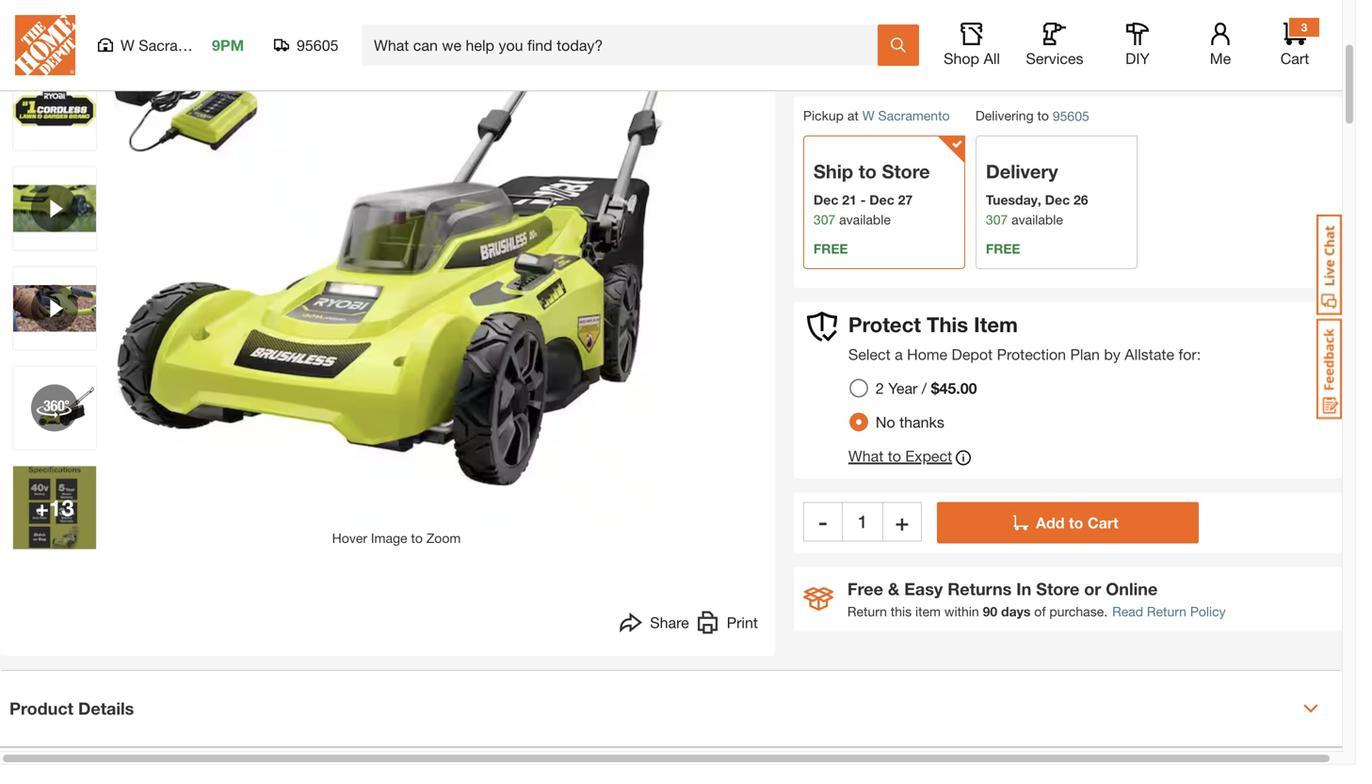 Task type: vqa. For each thing, say whether or not it's contained in the screenshot.
+ 13 the +
yes



Task type: describe. For each thing, give the bounding box(es) containing it.
9pm
[[212, 36, 244, 54]]

to for delivering
[[1038, 108, 1049, 123]]

store inside free & easy returns in store or online return this item within 90 days of purchase. read return policy
[[1037, 579, 1080, 599]]

within
[[945, 604, 979, 620]]

307 inside ship to store dec 21 - dec 27 307 available
[[814, 212, 836, 227]]

expect
[[906, 447, 953, 465]]

icon image
[[803, 588, 834, 611]]

/
[[922, 379, 927, 397]]

shop
[[944, 49, 980, 67]]

zoom
[[427, 531, 461, 546]]

this
[[891, 604, 912, 620]]

+ for +
[[896, 509, 909, 535]]

to for add
[[1069, 514, 1084, 532]]

battery
[[1076, 7, 1125, 25]]

services button
[[1025, 23, 1085, 68]]

capacity
[[932, 7, 992, 25]]

year
[[889, 379, 918, 397]]

diy
[[1126, 49, 1150, 67]]

protection
[[997, 346, 1066, 363]]

what to expect
[[849, 447, 953, 465]]

minutes
[[885, 30, 939, 48]]

in
[[1017, 579, 1032, 599]]

days
[[1001, 604, 1031, 620]]

feedback link image
[[1317, 318, 1342, 420]]

- inside button
[[819, 509, 828, 535]]

- button
[[803, 502, 843, 542]]

policy
[[1191, 604, 1226, 620]]

previous
[[1163, 7, 1221, 25]]

what
[[849, 447, 884, 465]]

hover
[[332, 531, 367, 546]]

+ 13
[[35, 495, 74, 521]]

share button
[[620, 612, 689, 640]]

of inside includes higher capacity lithium-ion battery than previous model up to 48 minutes of runtime per charge view more details
[[943, 30, 956, 48]]

home
[[907, 346, 948, 363]]

delivering to 95605
[[976, 108, 1090, 124]]

all
[[984, 49, 1000, 67]]

delivering
[[976, 108, 1034, 123]]

w sacramento button
[[863, 108, 950, 123]]

product details button
[[0, 672, 1342, 747]]

add to cart button
[[937, 502, 1199, 544]]

item
[[974, 312, 1018, 337]]

shop all
[[944, 49, 1000, 67]]

no
[[876, 413, 896, 431]]

3
[[1302, 21, 1308, 34]]

product
[[9, 699, 74, 719]]

product details
[[9, 699, 134, 719]]

ship
[[814, 160, 854, 183]]

option group containing 2 year /
[[842, 371, 992, 439]]

up
[[822, 30, 842, 48]]

hover image to zoom
[[332, 531, 461, 546]]

runtime
[[960, 30, 1016, 48]]

w sacramento 9pm
[[121, 36, 244, 54]]

protect
[[849, 312, 921, 337]]

caret image
[[1304, 702, 1319, 717]]

returns
[[948, 579, 1012, 599]]

95605 button
[[274, 36, 339, 55]]

1 vertical spatial w
[[863, 108, 875, 123]]

thanks
[[900, 413, 945, 431]]

ryobi electric push mowers ry401110 e1.1 image
[[13, 67, 96, 150]]

select
[[849, 346, 891, 363]]

6318346414112 image
[[13, 267, 96, 350]]

purchase.
[[1050, 604, 1108, 620]]

hover image to zoom button
[[114, 0, 679, 549]]

free & easy returns in store or online return this item within 90 days of purchase. read return policy
[[848, 579, 1226, 620]]

diy button
[[1108, 23, 1168, 68]]

online
[[1106, 579, 1158, 599]]

the home depot logo image
[[15, 15, 75, 75]]

95605 link
[[1053, 106, 1090, 126]]

95605 inside delivering to 95605
[[1053, 108, 1090, 124]]

image
[[371, 531, 407, 546]]

charge
[[1047, 30, 1095, 48]]

free for tuesday,
[[986, 241, 1021, 257]]

allstate
[[1125, 346, 1175, 363]]

no thanks
[[876, 413, 945, 431]]

view more details link
[[822, 53, 943, 71]]

0 horizontal spatial sacramento
[[139, 36, 221, 54]]

0 vertical spatial cart
[[1281, 49, 1310, 67]]

to for what
[[888, 447, 901, 465]]

share
[[650, 614, 689, 632]]

What can we help you find today? search field
[[374, 25, 877, 65]]

available inside ship to store dec 21 - dec 27 307 available
[[840, 212, 891, 227]]

to left 'zoom'
[[411, 531, 423, 546]]

what to expect button
[[849, 447, 971, 469]]

delivery
[[986, 160, 1058, 183]]

details inside includes higher capacity lithium-ion battery than previous model up to 48 minutes of runtime per charge view more details
[[897, 53, 943, 71]]

48
[[864, 30, 881, 48]]

307 inside delivery tuesday, dec 26 307 available
[[986, 212, 1008, 227]]

model
[[1225, 7, 1267, 25]]

item
[[916, 604, 941, 620]]



Task type: locate. For each thing, give the bounding box(es) containing it.
95605
[[297, 36, 339, 54], [1053, 108, 1090, 124]]

w right at
[[863, 108, 875, 123]]

higher
[[883, 7, 928, 25]]

or
[[1085, 579, 1102, 599]]

ion
[[1051, 7, 1072, 25]]

0 vertical spatial -
[[861, 192, 866, 208]]

1 horizontal spatial -
[[861, 192, 866, 208]]

0 horizontal spatial details
[[78, 699, 134, 719]]

0 vertical spatial store
[[882, 160, 930, 183]]

of inside free & easy returns in store or online return this item within 90 days of purchase. read return policy
[[1035, 604, 1046, 620]]

1 vertical spatial 95605
[[1053, 108, 1090, 124]]

307 down tuesday,
[[986, 212, 1008, 227]]

free down "21"
[[814, 241, 848, 257]]

this
[[927, 312, 968, 337]]

13
[[49, 495, 74, 521]]

1 horizontal spatial available
[[1012, 212, 1063, 227]]

0 horizontal spatial free
[[814, 241, 848, 257]]

1 vertical spatial cart
[[1088, 514, 1119, 532]]

add
[[1036, 514, 1065, 532]]

to inside delivering to 95605
[[1038, 108, 1049, 123]]

1 horizontal spatial 95605
[[1053, 108, 1090, 124]]

0 vertical spatial 95605
[[297, 36, 339, 54]]

store inside ship to store dec 21 - dec 27 307 available
[[882, 160, 930, 183]]

per
[[1020, 30, 1042, 48]]

me button
[[1191, 23, 1251, 68]]

1 horizontal spatial store
[[1037, 579, 1080, 599]]

return right read
[[1147, 604, 1187, 620]]

6120104656001 image
[[13, 167, 96, 250]]

1 vertical spatial details
[[78, 699, 134, 719]]

95605 down services
[[1053, 108, 1090, 124]]

3 dec from the left
[[1045, 192, 1070, 208]]

print button
[[697, 612, 758, 640]]

available inside delivery tuesday, dec 26 307 available
[[1012, 212, 1063, 227]]

$45.00
[[931, 379, 977, 397]]

+ for + 13
[[35, 495, 49, 521]]

0 horizontal spatial of
[[943, 30, 956, 48]]

0 horizontal spatial -
[[819, 509, 828, 535]]

2 dec from the left
[[870, 192, 895, 208]]

0 horizontal spatial available
[[840, 212, 891, 227]]

of
[[943, 30, 956, 48], [1035, 604, 1046, 620]]

dec left 26 in the right top of the page
[[1045, 192, 1070, 208]]

delivery tuesday, dec 26 307 available
[[986, 160, 1089, 227]]

to right what
[[888, 447, 901, 465]]

307 down ship
[[814, 212, 836, 227]]

0 horizontal spatial cart
[[1088, 514, 1119, 532]]

21
[[842, 192, 857, 208]]

1 free from the left
[[814, 241, 848, 257]]

pickup
[[803, 108, 844, 123]]

+ button
[[883, 502, 922, 542]]

cart
[[1281, 49, 1310, 67], [1088, 514, 1119, 532]]

details down 'minutes'
[[897, 53, 943, 71]]

0 horizontal spatial 307
[[814, 212, 836, 227]]

307
[[814, 212, 836, 227], [986, 212, 1008, 227]]

1 horizontal spatial +
[[896, 509, 909, 535]]

0 vertical spatial of
[[943, 30, 956, 48]]

of up shop on the right top
[[943, 30, 956, 48]]

free
[[814, 241, 848, 257], [986, 241, 1021, 257]]

0 horizontal spatial return
[[848, 604, 887, 620]]

to inside includes higher capacity lithium-ion battery than previous model up to 48 minutes of runtime per charge view more details
[[846, 30, 860, 48]]

2 horizontal spatial dec
[[1045, 192, 1070, 208]]

1 307 from the left
[[814, 212, 836, 227]]

add to cart
[[1036, 514, 1119, 532]]

free
[[848, 579, 884, 599]]

1 horizontal spatial of
[[1035, 604, 1046, 620]]

0 vertical spatial w
[[121, 36, 135, 54]]

details
[[897, 53, 943, 71], [78, 699, 134, 719]]

of right "days"
[[1035, 604, 1046, 620]]

dec left 27
[[870, 192, 895, 208]]

w right "ryobi electric push mowers ry401110 64.0" image
[[121, 36, 135, 54]]

cart right add
[[1088, 514, 1119, 532]]

more
[[858, 53, 893, 71]]

cart inside button
[[1088, 514, 1119, 532]]

option group
[[842, 371, 992, 439]]

311084745_s01 image
[[13, 367, 96, 450]]

+ inside button
[[896, 509, 909, 535]]

to
[[846, 30, 860, 48], [1038, 108, 1049, 123], [859, 160, 877, 183], [888, 447, 901, 465], [1069, 514, 1084, 532], [411, 531, 423, 546]]

to right ship
[[859, 160, 877, 183]]

print
[[727, 614, 758, 632]]

return down free
[[848, 604, 887, 620]]

1 vertical spatial of
[[1035, 604, 1046, 620]]

1 dec from the left
[[814, 192, 839, 208]]

0 horizontal spatial store
[[882, 160, 930, 183]]

0 horizontal spatial w
[[121, 36, 135, 54]]

view
[[822, 53, 854, 71]]

pickup at w sacramento
[[803, 108, 950, 123]]

&
[[888, 579, 900, 599]]

available down tuesday,
[[1012, 212, 1063, 227]]

sacramento
[[139, 36, 221, 54], [879, 108, 950, 123]]

store
[[882, 160, 930, 183], [1037, 579, 1080, 599]]

free down tuesday,
[[986, 241, 1021, 257]]

includes
[[822, 7, 879, 25]]

details inside "button"
[[78, 699, 134, 719]]

1 horizontal spatial return
[[1147, 604, 1187, 620]]

26
[[1074, 192, 1089, 208]]

store up purchase.
[[1037, 579, 1080, 599]]

services
[[1026, 49, 1084, 67]]

90
[[983, 604, 998, 620]]

depot
[[952, 346, 993, 363]]

2 free from the left
[[986, 241, 1021, 257]]

1 horizontal spatial sacramento
[[879, 108, 950, 123]]

1 vertical spatial sacramento
[[879, 108, 950, 123]]

available down "21"
[[840, 212, 891, 227]]

0 vertical spatial sacramento
[[139, 36, 221, 54]]

1 horizontal spatial w
[[863, 108, 875, 123]]

protect this item select a home depot protection plan by allstate for:
[[849, 312, 1201, 363]]

95605 right 9pm
[[297, 36, 339, 54]]

1 horizontal spatial 307
[[986, 212, 1008, 227]]

dec inside delivery tuesday, dec 26 307 available
[[1045, 192, 1070, 208]]

1 vertical spatial -
[[819, 509, 828, 535]]

-
[[861, 192, 866, 208], [819, 509, 828, 535]]

1 available from the left
[[840, 212, 891, 227]]

live chat image
[[1317, 215, 1342, 316]]

read
[[1113, 604, 1144, 620]]

0 horizontal spatial +
[[35, 495, 49, 521]]

to inside ship to store dec 21 - dec 27 307 available
[[859, 160, 877, 183]]

+
[[35, 495, 49, 521], [896, 509, 909, 535]]

plan
[[1071, 346, 1100, 363]]

2 return from the left
[[1147, 604, 1187, 620]]

me
[[1210, 49, 1232, 67]]

shop all button
[[942, 23, 1002, 68]]

1 vertical spatial store
[[1037, 579, 1080, 599]]

ship to store dec 21 - dec 27 307 available
[[814, 160, 930, 227]]

- right "21"
[[861, 192, 866, 208]]

includes higher capacity lithium-ion battery than previous model up to 48 minutes of runtime per charge view more details
[[822, 7, 1267, 71]]

cart down 3 at the top right of the page
[[1281, 49, 1310, 67]]

return
[[848, 604, 887, 620], [1147, 604, 1187, 620]]

read return policy link
[[1113, 602, 1226, 622]]

None field
[[843, 502, 883, 542]]

1 horizontal spatial cart
[[1281, 49, 1310, 67]]

0 vertical spatial details
[[897, 53, 943, 71]]

at
[[848, 108, 859, 123]]

2 307 from the left
[[986, 212, 1008, 227]]

27
[[898, 192, 913, 208]]

to right add
[[1069, 514, 1084, 532]]

ryobi electric push mowers ry401110 64.0 image
[[13, 0, 96, 50]]

- up icon
[[819, 509, 828, 535]]

1 horizontal spatial free
[[986, 241, 1021, 257]]

95605 inside button
[[297, 36, 339, 54]]

dec left "21"
[[814, 192, 839, 208]]

to for ship
[[859, 160, 877, 183]]

free for to
[[814, 241, 848, 257]]

2 available from the left
[[1012, 212, 1063, 227]]

2 year / $45.00
[[876, 379, 977, 397]]

2
[[876, 379, 884, 397]]

to left 48
[[846, 30, 860, 48]]

details right "product" at the left bottom of page
[[78, 699, 134, 719]]

1 horizontal spatial dec
[[870, 192, 895, 208]]

0 horizontal spatial dec
[[814, 192, 839, 208]]

store up 27
[[882, 160, 930, 183]]

cart 3
[[1281, 21, 1310, 67]]

a
[[895, 346, 903, 363]]

tuesday,
[[986, 192, 1042, 208]]

1 return from the left
[[848, 604, 887, 620]]

lithium-
[[996, 7, 1051, 25]]

dec
[[814, 192, 839, 208], [870, 192, 895, 208], [1045, 192, 1070, 208]]

to left 95605 link
[[1038, 108, 1049, 123]]

1 horizontal spatial details
[[897, 53, 943, 71]]

by
[[1104, 346, 1121, 363]]

than
[[1129, 7, 1158, 25]]

- inside ship to store dec 21 - dec 27 307 available
[[861, 192, 866, 208]]

easy
[[905, 579, 943, 599]]

ryobi electric push mowers ry401110 40.2 image
[[13, 467, 96, 550]]

0 horizontal spatial 95605
[[297, 36, 339, 54]]



